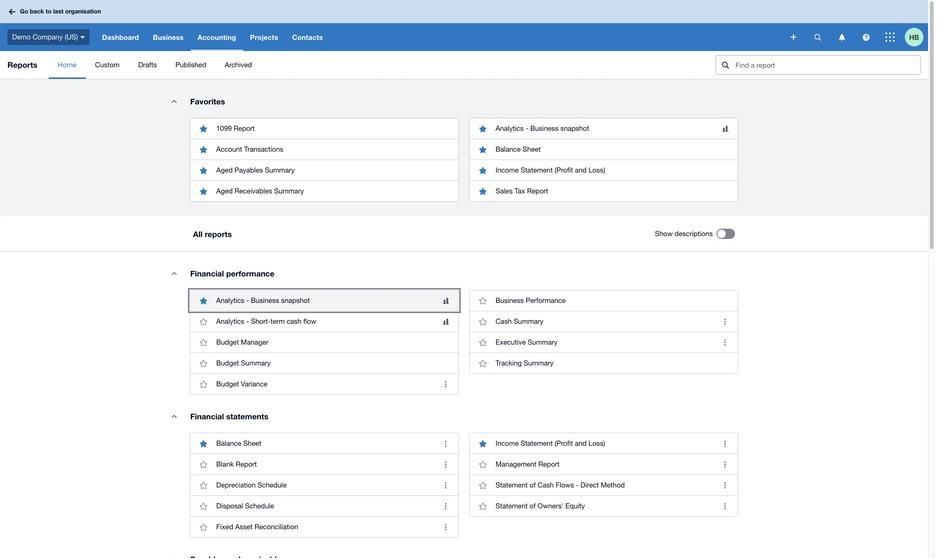 Task type: vqa. For each thing, say whether or not it's contained in the screenshot.
Project Details
no



Task type: describe. For each thing, give the bounding box(es) containing it.
more options image for budget variance
[[436, 375, 455, 394]]

show descriptions
[[655, 230, 713, 238]]

summary down transactions
[[265, 166, 295, 174]]

financial performance
[[190, 269, 275, 278]]

svg image
[[9, 9, 15, 15]]

published
[[175, 61, 206, 69]]

reports
[[7, 60, 37, 70]]

statement of owners' equity link
[[470, 496, 738, 517]]

statement of owners' equity
[[496, 502, 585, 510]]

variance
[[241, 380, 267, 388]]

analytics for remove favorite icon for analytics - business snapshot
[[216, 297, 244, 304]]

1 horizontal spatial balance sheet
[[496, 145, 541, 153]]

more options image for income statement (profit and loss)
[[716, 434, 734, 453]]

dashboard
[[102, 33, 139, 41]]

owners'
[[538, 502, 564, 510]]

Find a report text field
[[735, 56, 920, 74]]

budget summary link
[[190, 353, 459, 374]]

blank
[[216, 460, 234, 468]]

company
[[33, 33, 63, 41]]

1099
[[216, 124, 232, 132]]

remove favorite image for balance sheet
[[194, 434, 213, 453]]

contacts
[[292, 33, 323, 41]]

2 income statement (profit and loss) link from the top
[[470, 434, 738, 454]]

accounting button
[[191, 23, 243, 51]]

analytics - short-term cash flow
[[216, 317, 316, 325]]

financial for financial statements
[[190, 412, 224, 421]]

more options image for management report
[[716, 455, 734, 474]]

all
[[193, 229, 203, 239]]

reconciliation
[[255, 523, 298, 531]]

tracking summary
[[496, 359, 554, 367]]

budget for budget manager
[[216, 338, 239, 346]]

aged payables summary
[[216, 166, 295, 174]]

statement up management report
[[521, 440, 553, 447]]

analytics for analytics - business snapshot remove favorite image
[[496, 124, 524, 132]]

cash summary link
[[470, 311, 738, 332]]

summary for tracking summary
[[524, 359, 554, 367]]

remove favorite image for sales tax report
[[473, 182, 492, 201]]

1 (profit from the top
[[555, 166, 573, 174]]

expand report group image for favorites
[[165, 92, 183, 110]]

of for owners'
[[530, 502, 536, 510]]

executive summary link
[[470, 332, 738, 353]]

1 horizontal spatial analytics - business snapshot
[[496, 124, 589, 132]]

accounting
[[198, 33, 236, 41]]

report for blank report
[[236, 460, 257, 468]]

disposal schedule link
[[190, 496, 459, 517]]

favorite image for fixed asset reconciliation
[[194, 518, 213, 537]]

account transactions
[[216, 145, 283, 153]]

descriptions
[[675, 230, 713, 238]]

go back to last organisation link
[[6, 3, 107, 20]]

1 vertical spatial balance sheet
[[216, 440, 261, 447]]

favorite image for statement of cash flows - direct method
[[473, 476, 492, 495]]

remove favorite image for analytics - business snapshot
[[194, 291, 213, 310]]

published link
[[166, 51, 216, 79]]

sales tax report link
[[470, 181, 738, 201]]

sales
[[496, 187, 513, 195]]

and for income statement (profit and loss) remove favorite image
[[575, 166, 587, 174]]

favorite image for disposal schedule
[[194, 497, 213, 516]]

1 income statement (profit and loss) from the top
[[496, 166, 605, 174]]

performance
[[526, 297, 566, 304]]

remove favorite image for income statement (profit and loss)
[[473, 434, 492, 453]]

account
[[216, 145, 242, 153]]

favorite image for blank report
[[194, 455, 213, 474]]

disposal schedule
[[216, 502, 274, 510]]

blank report link
[[190, 454, 459, 475]]

more options image for disposal schedule
[[436, 497, 455, 516]]

1 horizontal spatial sheet
[[523, 145, 541, 153]]

menu containing home
[[49, 51, 708, 79]]

cash
[[287, 317, 302, 325]]

method
[[601, 481, 625, 489]]

more options image for fixed asset reconciliation
[[436, 518, 455, 537]]

statement down management
[[496, 481, 528, 489]]

income for income statement (profit and loss) remove favorite image
[[496, 166, 519, 174]]

home
[[58, 61, 77, 69]]

budget summary
[[216, 359, 271, 367]]

favorite image for depreciation schedule
[[194, 476, 213, 495]]

budget manager link
[[190, 332, 459, 353]]

schedule for disposal schedule
[[245, 502, 274, 510]]

favorite image for analytics - short-term cash flow
[[194, 312, 213, 331]]

remove favorite image for aged receivables summary
[[194, 182, 213, 201]]

favorite image for cash summary
[[473, 312, 492, 331]]

archived
[[225, 61, 252, 69]]

summary for budget summary
[[241, 359, 271, 367]]

fixed
[[216, 523, 233, 531]]

budget variance
[[216, 380, 267, 388]]

account transactions link
[[190, 139, 459, 160]]

custom
[[95, 61, 120, 69]]

1099 report link
[[190, 118, 459, 139]]

business inside dropdown button
[[153, 33, 184, 41]]

remove favorite image for account transactions
[[194, 140, 213, 159]]

svg image inside 'demo company (us)' popup button
[[80, 36, 85, 38]]

report for management report
[[539, 460, 560, 468]]

hb button
[[905, 23, 928, 51]]

statement of cash flows - direct method
[[496, 481, 625, 489]]

analytics for analytics - short-term cash flow favorite icon
[[216, 317, 244, 325]]

1 loss) from the top
[[589, 166, 605, 174]]

2 income statement (profit and loss) from the top
[[496, 440, 605, 447]]

budget for budget summary
[[216, 359, 239, 367]]

depreciation schedule link
[[190, 475, 459, 496]]

dashboard link
[[95, 23, 146, 51]]

performance
[[226, 269, 275, 278]]

remove favorite image for income statement (profit and loss)
[[473, 161, 492, 180]]

projects
[[250, 33, 278, 41]]

demo
[[12, 33, 31, 41]]

statement left owners'
[[496, 502, 528, 510]]

executive summary
[[496, 338, 558, 346]]

projects button
[[243, 23, 285, 51]]

management report link
[[470, 454, 738, 475]]



Task type: locate. For each thing, give the bounding box(es) containing it.
schedule for depreciation schedule
[[258, 481, 287, 489]]

1 vertical spatial expand report group image
[[165, 264, 183, 283]]

report up the statement of cash flows - direct method
[[539, 460, 560, 468]]

more options image inside the budget variance link
[[436, 375, 455, 394]]

remove favorite image inside sales tax report link
[[473, 182, 492, 201]]

balance up 'blank'
[[216, 440, 241, 447]]

favorite image for budget summary
[[194, 354, 213, 373]]

0 vertical spatial income statement (profit and loss)
[[496, 166, 605, 174]]

summary inside "link"
[[524, 359, 554, 367]]

1 budget from the top
[[216, 338, 239, 346]]

cash up executive
[[496, 317, 512, 325]]

aged for aged payables summary
[[216, 166, 233, 174]]

business button
[[146, 23, 191, 51]]

1099 report
[[216, 124, 255, 132]]

report for 1099 report
[[234, 124, 255, 132]]

income statement (profit and loss)
[[496, 166, 605, 174], [496, 440, 605, 447]]

aged receivables summary
[[216, 187, 304, 195]]

banner
[[0, 0, 928, 51]]

more options image for blank report
[[436, 455, 455, 474]]

management
[[496, 460, 537, 468]]

favorite image for executive summary
[[473, 333, 492, 352]]

0 vertical spatial analytics
[[496, 124, 524, 132]]

1 horizontal spatial more information about analytics - business snapshot image
[[722, 126, 729, 132]]

2 and from the top
[[575, 440, 587, 447]]

budget down budget summary
[[216, 380, 239, 388]]

report inside 'link'
[[539, 460, 560, 468]]

business performance link
[[470, 291, 738, 311]]

more options image
[[716, 333, 734, 352], [436, 375, 455, 394], [436, 476, 455, 495], [436, 497, 455, 516], [716, 497, 734, 516], [436, 518, 455, 537]]

receivables
[[235, 187, 272, 195]]

more options image for executive summary
[[716, 333, 734, 352]]

remove favorite image inside 1099 report link
[[194, 119, 213, 138]]

analytics - business snapshot
[[496, 124, 589, 132], [216, 297, 310, 304]]

1 vertical spatial of
[[530, 502, 536, 510]]

aged for aged receivables summary
[[216, 187, 233, 195]]

direct
[[581, 481, 599, 489]]

2 loss) from the top
[[589, 440, 605, 447]]

favorite image inside budget summary link
[[194, 354, 213, 373]]

0 vertical spatial balance
[[496, 145, 521, 153]]

balance sheet link up sales tax report link
[[470, 139, 738, 160]]

income statement (profit and loss) up sales tax report
[[496, 166, 605, 174]]

cash left flows
[[538, 481, 554, 489]]

0 vertical spatial of
[[530, 481, 536, 489]]

income for remove favorite icon associated with income statement (profit and loss)
[[496, 440, 519, 447]]

more options image for statement of cash flows - direct method
[[716, 476, 734, 495]]

flows
[[556, 481, 574, 489]]

1 financial from the top
[[190, 269, 224, 278]]

(us)
[[65, 33, 78, 41]]

balance up the sales on the top of page
[[496, 145, 521, 153]]

sheet
[[523, 145, 541, 153], [243, 440, 261, 447]]

financial right expand report group image
[[190, 412, 224, 421]]

sheet up sales tax report
[[523, 145, 541, 153]]

depreciation schedule
[[216, 481, 287, 489]]

custom link
[[86, 51, 129, 79]]

financial statements
[[190, 412, 268, 421]]

tracking summary link
[[470, 353, 738, 374]]

favorite image for business performance
[[473, 291, 492, 310]]

income statement (profit and loss) up management report
[[496, 440, 605, 447]]

business
[[153, 33, 184, 41], [530, 124, 559, 132], [251, 297, 279, 304], [496, 297, 524, 304]]

0 vertical spatial sheet
[[523, 145, 541, 153]]

more options image inside blank report link
[[436, 455, 455, 474]]

more information about analytics - short-term cash flow image
[[443, 319, 449, 325]]

statement of cash flows - direct method link
[[470, 475, 738, 496]]

and up sales tax report link
[[575, 166, 587, 174]]

financial for financial performance
[[190, 269, 224, 278]]

1 vertical spatial sheet
[[243, 440, 261, 447]]

reports
[[205, 229, 232, 239]]

loss) up the management report 'link'
[[589, 440, 605, 447]]

favorite image for tracking summary
[[473, 354, 492, 373]]

1 vertical spatial and
[[575, 440, 587, 447]]

hb
[[909, 33, 919, 41]]

budget variance link
[[190, 374, 459, 395]]

statement up sales tax report
[[521, 166, 553, 174]]

favorite image inside statement of owners' equity link
[[473, 497, 492, 516]]

statement
[[521, 166, 553, 174], [521, 440, 553, 447], [496, 481, 528, 489], [496, 502, 528, 510]]

remove favorite image
[[194, 140, 213, 159], [194, 182, 213, 201], [194, 291, 213, 310], [194, 434, 213, 453], [473, 434, 492, 453]]

more options image inside disposal schedule link
[[436, 497, 455, 516]]

more options image for balance sheet
[[436, 434, 455, 453]]

0 horizontal spatial snapshot
[[281, 297, 310, 304]]

back
[[30, 8, 44, 15]]

income
[[496, 166, 519, 174], [496, 440, 519, 447]]

short-
[[251, 317, 271, 325]]

1 vertical spatial balance sheet link
[[190, 434, 459, 454]]

1 horizontal spatial snapshot
[[561, 124, 589, 132]]

budget manager
[[216, 338, 268, 346]]

1 vertical spatial income statement (profit and loss)
[[496, 440, 605, 447]]

summary down executive summary at the right of the page
[[524, 359, 554, 367]]

favorite image inside "fixed asset reconciliation" "link"
[[194, 518, 213, 537]]

disposal
[[216, 502, 243, 510]]

favorite image inside the "cash summary" link
[[473, 312, 492, 331]]

0 vertical spatial financial
[[190, 269, 224, 278]]

loss) up sales tax report link
[[589, 166, 605, 174]]

more options image inside "fixed asset reconciliation" "link"
[[436, 518, 455, 537]]

1 vertical spatial (profit
[[555, 440, 573, 447]]

aged down account
[[216, 166, 233, 174]]

budget up budget variance
[[216, 359, 239, 367]]

(profit up sales tax report link
[[555, 166, 573, 174]]

favorite image
[[194, 312, 213, 331], [473, 312, 492, 331], [473, 333, 492, 352], [473, 354, 492, 373], [194, 375, 213, 394], [473, 476, 492, 495], [194, 497, 213, 516]]

summary up executive summary at the right of the page
[[514, 317, 544, 325]]

1 aged from the top
[[216, 166, 233, 174]]

remove favorite image inside balance sheet link
[[194, 434, 213, 453]]

expand report group image for financial performance
[[165, 264, 183, 283]]

sheet up blank report
[[243, 440, 261, 447]]

1 vertical spatial income
[[496, 440, 519, 447]]

executive
[[496, 338, 526, 346]]

tracking
[[496, 359, 522, 367]]

1 vertical spatial schedule
[[245, 502, 274, 510]]

blank report
[[216, 460, 257, 468]]

asset
[[235, 523, 253, 531]]

0 vertical spatial income statement (profit and loss) link
[[470, 160, 738, 181]]

remove favorite image inside account transactions link
[[194, 140, 213, 159]]

report right tax
[[527, 187, 548, 195]]

tax
[[515, 187, 525, 195]]

navigation
[[95, 23, 784, 51]]

more options image inside statement of cash flows - direct method link
[[716, 476, 734, 495]]

report
[[234, 124, 255, 132], [527, 187, 548, 195], [236, 460, 257, 468], [539, 460, 560, 468]]

-
[[526, 124, 528, 132], [246, 297, 249, 304], [246, 317, 249, 325], [576, 481, 579, 489]]

all reports
[[193, 229, 232, 239]]

manager
[[241, 338, 268, 346]]

2 (profit from the top
[[555, 440, 573, 447]]

1 horizontal spatial balance sheet link
[[470, 139, 738, 160]]

2 aged from the top
[[216, 187, 233, 195]]

demo company (us) button
[[0, 23, 95, 51]]

business inside business performance link
[[496, 297, 524, 304]]

1 vertical spatial budget
[[216, 359, 239, 367]]

aged payables summary link
[[190, 160, 459, 181]]

favorite image for budget variance
[[194, 375, 213, 394]]

cash
[[496, 317, 512, 325], [538, 481, 554, 489]]

1 vertical spatial income statement (profit and loss) link
[[470, 434, 738, 454]]

contacts button
[[285, 23, 330, 51]]

management report
[[496, 460, 560, 468]]

balance sheet link
[[470, 139, 738, 160], [190, 434, 459, 454]]

0 vertical spatial (profit
[[555, 166, 573, 174]]

0 vertical spatial snapshot
[[561, 124, 589, 132]]

0 vertical spatial analytics - business snapshot
[[496, 124, 589, 132]]

1 of from the top
[[530, 481, 536, 489]]

remove favorite image for aged payables summary
[[194, 161, 213, 180]]

to
[[46, 8, 51, 15]]

income statement (profit and loss) link
[[470, 160, 738, 181], [470, 434, 738, 454]]

more options image inside the depreciation schedule 'link'
[[436, 476, 455, 495]]

more options image inside the "cash summary" link
[[716, 312, 734, 331]]

last
[[53, 8, 64, 15]]

income up management
[[496, 440, 519, 447]]

favorite image for statement of owners' equity
[[473, 497, 492, 516]]

schedule inside disposal schedule link
[[245, 502, 274, 510]]

favorites
[[190, 97, 225, 106]]

balance sheet up tax
[[496, 145, 541, 153]]

aged left receivables
[[216, 187, 233, 195]]

remove favorite image for 1099 report
[[194, 119, 213, 138]]

2 vertical spatial analytics
[[216, 317, 244, 325]]

0 vertical spatial schedule
[[258, 481, 287, 489]]

more options image inside statement of owners' equity link
[[716, 497, 734, 516]]

2 vertical spatial budget
[[216, 380, 239, 388]]

1 and from the top
[[575, 166, 587, 174]]

0 horizontal spatial balance sheet link
[[190, 434, 459, 454]]

favorite image inside statement of cash flows - direct method link
[[473, 476, 492, 495]]

0 vertical spatial aged
[[216, 166, 233, 174]]

1 vertical spatial analytics
[[216, 297, 244, 304]]

sales tax report
[[496, 187, 548, 195]]

0 vertical spatial loss)
[[589, 166, 605, 174]]

favorite image inside the depreciation schedule 'link'
[[194, 476, 213, 495]]

of down management report
[[530, 481, 536, 489]]

income up the sales on the top of page
[[496, 166, 519, 174]]

budget for budget variance
[[216, 380, 239, 388]]

summary down "manager"
[[241, 359, 271, 367]]

navigation containing dashboard
[[95, 23, 784, 51]]

depreciation
[[216, 481, 256, 489]]

more options image
[[716, 312, 734, 331], [436, 434, 455, 453], [716, 434, 734, 453], [436, 455, 455, 474], [716, 455, 734, 474], [716, 476, 734, 495]]

2 budget from the top
[[216, 359, 239, 367]]

summary right receivables
[[274, 187, 304, 195]]

archived link
[[216, 51, 261, 79]]

go
[[20, 8, 28, 15]]

and for remove favorite icon associated with income statement (profit and loss)
[[575, 440, 587, 447]]

flow
[[303, 317, 316, 325]]

summary up tracking summary
[[528, 338, 558, 346]]

favorite image for budget manager
[[194, 333, 213, 352]]

favorite image
[[473, 291, 492, 310], [194, 333, 213, 352], [194, 354, 213, 373], [194, 455, 213, 474], [473, 455, 492, 474], [194, 476, 213, 495], [473, 497, 492, 516], [194, 518, 213, 537]]

demo company (us)
[[12, 33, 78, 41]]

1 vertical spatial loss)
[[589, 440, 605, 447]]

svg image
[[886, 32, 895, 42], [814, 34, 821, 41], [839, 34, 845, 41], [863, 34, 870, 41], [791, 34, 796, 40], [80, 36, 85, 38]]

more options image for cash summary
[[716, 312, 734, 331]]

balance sheet up blank report
[[216, 440, 261, 447]]

balance sheet link up the depreciation schedule 'link'
[[190, 434, 459, 454]]

3 expand report group image from the top
[[165, 550, 183, 558]]

remove favorite image
[[194, 119, 213, 138], [473, 119, 492, 138], [473, 140, 492, 159], [194, 161, 213, 180], [473, 161, 492, 180], [473, 182, 492, 201]]

1 vertical spatial cash
[[538, 481, 554, 489]]

organisation
[[65, 8, 101, 15]]

more information about analytics - business snapshot image for analytics - business snapshot remove favorite image
[[722, 126, 729, 132]]

0 vertical spatial balance sheet
[[496, 145, 541, 153]]

more options image inside income statement (profit and loss) link
[[716, 434, 734, 453]]

report right 'blank'
[[236, 460, 257, 468]]

favorite image inside tracking summary "link"
[[473, 354, 492, 373]]

1 expand report group image from the top
[[165, 92, 183, 110]]

aged receivables summary link
[[190, 181, 459, 201]]

banner containing hb
[[0, 0, 928, 51]]

0 vertical spatial cash
[[496, 317, 512, 325]]

more information about analytics - business snapshot image for remove favorite icon for analytics - business snapshot
[[443, 298, 449, 304]]

menu
[[49, 51, 708, 79]]

statements
[[226, 412, 268, 421]]

fixed asset reconciliation
[[216, 523, 298, 531]]

analytics
[[496, 124, 524, 132], [216, 297, 244, 304], [216, 317, 244, 325]]

favorite image for management report
[[473, 455, 492, 474]]

2 financial from the top
[[190, 412, 224, 421]]

None field
[[716, 55, 921, 75]]

favorite image inside budget manager link
[[194, 333, 213, 352]]

budget up budget summary
[[216, 338, 239, 346]]

2 expand report group image from the top
[[165, 264, 183, 283]]

schedule up disposal schedule
[[258, 481, 287, 489]]

more options image inside the management report 'link'
[[716, 455, 734, 474]]

remove favorite image inside aged receivables summary link
[[194, 182, 213, 201]]

report right 1099
[[234, 124, 255, 132]]

schedule up fixed asset reconciliation
[[245, 502, 274, 510]]

transactions
[[244, 145, 283, 153]]

schedule inside the depreciation schedule 'link'
[[258, 481, 287, 489]]

1 horizontal spatial balance
[[496, 145, 521, 153]]

summary for executive summary
[[528, 338, 558, 346]]

of for cash
[[530, 481, 536, 489]]

0 horizontal spatial balance sheet
[[216, 440, 261, 447]]

1 vertical spatial snapshot
[[281, 297, 310, 304]]

cash summary
[[496, 317, 544, 325]]

0 vertical spatial more information about analytics - business snapshot image
[[722, 126, 729, 132]]

expand report group image
[[165, 92, 183, 110], [165, 264, 183, 283], [165, 550, 183, 558]]

1 income statement (profit and loss) link from the top
[[470, 160, 738, 181]]

drafts link
[[129, 51, 166, 79]]

1 vertical spatial more information about analytics - business snapshot image
[[443, 298, 449, 304]]

balance sheet
[[496, 145, 541, 153], [216, 440, 261, 447]]

expand report group image
[[165, 407, 183, 426]]

favorite image inside business performance link
[[473, 291, 492, 310]]

1 income from the top
[[496, 166, 519, 174]]

equity
[[566, 502, 585, 510]]

0 horizontal spatial cash
[[496, 317, 512, 325]]

1 vertical spatial analytics - business snapshot
[[216, 297, 310, 304]]

1 vertical spatial balance
[[216, 440, 241, 447]]

remove favorite image for balance sheet
[[473, 140, 492, 159]]

0 horizontal spatial more information about analytics - business snapshot image
[[443, 298, 449, 304]]

snapshot
[[561, 124, 589, 132], [281, 297, 310, 304]]

2 income from the top
[[496, 440, 519, 447]]

of left owners'
[[530, 502, 536, 510]]

go back to last organisation
[[20, 8, 101, 15]]

2 vertical spatial expand report group image
[[165, 550, 183, 558]]

more information about analytics - business snapshot image
[[722, 126, 729, 132], [443, 298, 449, 304]]

0 vertical spatial expand report group image
[[165, 92, 183, 110]]

home link
[[49, 51, 86, 79]]

0 horizontal spatial analytics - business snapshot
[[216, 297, 310, 304]]

summary
[[265, 166, 295, 174], [274, 187, 304, 195], [514, 317, 544, 325], [528, 338, 558, 346], [241, 359, 271, 367], [524, 359, 554, 367]]

term
[[271, 317, 285, 325]]

fixed asset reconciliation link
[[190, 517, 459, 537]]

0 horizontal spatial balance
[[216, 440, 241, 447]]

0 vertical spatial income
[[496, 166, 519, 174]]

1 horizontal spatial cash
[[538, 481, 554, 489]]

remove favorite image inside aged payables summary link
[[194, 161, 213, 180]]

1 vertical spatial aged
[[216, 187, 233, 195]]

summary for cash summary
[[514, 317, 544, 325]]

0 vertical spatial balance sheet link
[[470, 139, 738, 160]]

3 budget from the top
[[216, 380, 239, 388]]

2 of from the top
[[530, 502, 536, 510]]

1 vertical spatial financial
[[190, 412, 224, 421]]

0 vertical spatial and
[[575, 166, 587, 174]]

drafts
[[138, 61, 157, 69]]

and up the management report 'link'
[[575, 440, 587, 447]]

loss)
[[589, 166, 605, 174], [589, 440, 605, 447]]

financial down all reports at the top left
[[190, 269, 224, 278]]

payables
[[235, 166, 263, 174]]

more options image for statement of owners' equity
[[716, 497, 734, 516]]

more options image for depreciation schedule
[[436, 476, 455, 495]]

remove favorite image for analytics - business snapshot
[[473, 119, 492, 138]]

balance
[[496, 145, 521, 153], [216, 440, 241, 447]]

more options image inside balance sheet link
[[436, 434, 455, 453]]

more options image inside executive summary link
[[716, 333, 734, 352]]

0 horizontal spatial sheet
[[243, 440, 261, 447]]

(profit up flows
[[555, 440, 573, 447]]

0 vertical spatial budget
[[216, 338, 239, 346]]



